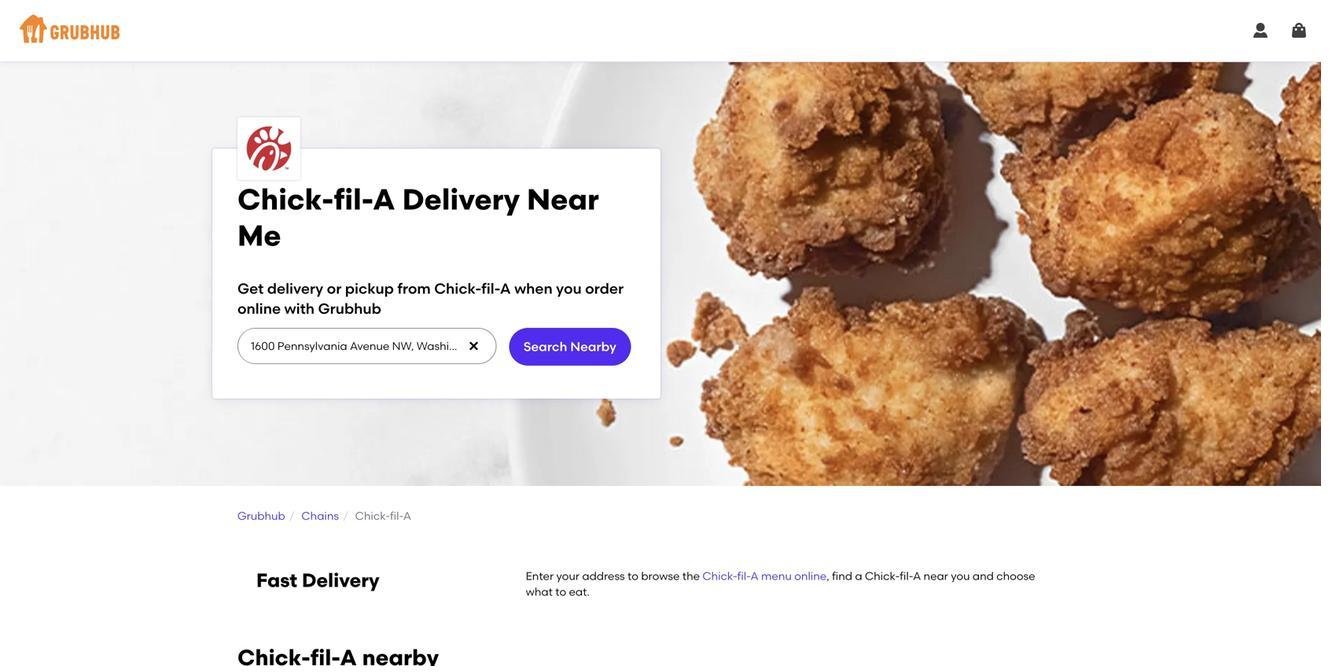 Task type: describe. For each thing, give the bounding box(es) containing it.
delivery
[[267, 280, 323, 298]]

1 vertical spatial online
[[795, 569, 827, 583]]

pickup
[[345, 280, 394, 298]]

enter
[[526, 569, 554, 583]]

choose
[[997, 569, 1036, 583]]

when
[[515, 280, 553, 298]]

grubhub inside get delivery or pickup from chick-fil-a when you order online with grubhub
[[318, 300, 381, 317]]

chick- right chains
[[355, 509, 390, 523]]

order
[[585, 280, 624, 298]]

menu
[[761, 569, 792, 583]]

fil- inside get delivery or pickup from chick-fil-a when you order online with grubhub
[[482, 280, 500, 298]]

to inside , find a chick-fil-a near you and choose what to eat.
[[556, 585, 567, 599]]

chick-fil-a menu online link
[[703, 569, 827, 583]]

with
[[284, 300, 315, 317]]

you inside , find a chick-fil-a near you and choose what to eat.
[[951, 569, 970, 583]]

fast delivery
[[256, 569, 380, 592]]

or
[[327, 280, 342, 298]]

fil- inside , find a chick-fil-a near you and choose what to eat.
[[900, 569, 913, 583]]

grubhub link
[[238, 509, 285, 523]]

, find a chick-fil-a near you and choose what to eat.
[[526, 569, 1036, 599]]

svg image
[[1252, 21, 1270, 40]]

delivery inside chick-fil-a delivery near me
[[402, 182, 520, 217]]

nearby
[[571, 339, 617, 354]]

online inside get delivery or pickup from chick-fil-a when you order online with grubhub
[[238, 300, 281, 317]]

your
[[557, 569, 580, 583]]

address
[[582, 569, 625, 583]]

chick- inside chick-fil-a delivery near me
[[238, 182, 334, 217]]

and
[[973, 569, 994, 583]]

Search Address search field
[[238, 329, 495, 363]]

a inside chick-fil-a delivery near me
[[373, 182, 395, 217]]

chick-fil-a
[[355, 509, 411, 523]]

browse
[[641, 569, 680, 583]]

eat.
[[569, 585, 590, 599]]

search
[[524, 339, 568, 354]]

a inside , find a chick-fil-a near you and choose what to eat.
[[913, 569, 921, 583]]

chick-fil-a logo image
[[244, 123, 294, 174]]



Task type: locate. For each thing, give the bounding box(es) containing it.
chick- inside get delivery or pickup from chick-fil-a when you order online with grubhub
[[434, 280, 482, 298]]

near
[[527, 182, 599, 217]]

online left find
[[795, 569, 827, 583]]

chick- right from
[[434, 280, 482, 298]]

from
[[398, 280, 431, 298]]

you right when
[[556, 280, 582, 298]]

chick-
[[238, 182, 334, 217], [434, 280, 482, 298], [355, 509, 390, 523], [703, 569, 738, 583], [865, 569, 900, 583]]

what
[[526, 585, 553, 599]]

grubhub
[[318, 300, 381, 317], [238, 509, 285, 523]]

main navigation navigation
[[0, 0, 1322, 61]]

delivery
[[402, 182, 520, 217], [302, 569, 380, 592]]

online down get
[[238, 300, 281, 317]]

grubhub left chains link
[[238, 509, 285, 523]]

0 horizontal spatial you
[[556, 280, 582, 298]]

get
[[238, 280, 264, 298]]

get delivery or pickup from chick-fil-a when you order online with grubhub
[[238, 280, 624, 317]]

1 vertical spatial grubhub
[[238, 509, 285, 523]]

chick- right a
[[865, 569, 900, 583]]

to
[[628, 569, 639, 583], [556, 585, 567, 599]]

you left and at the right
[[951, 569, 970, 583]]

find
[[832, 569, 853, 583]]

0 horizontal spatial delivery
[[302, 569, 380, 592]]

chains
[[302, 509, 339, 523]]

1 horizontal spatial grubhub
[[318, 300, 381, 317]]

chick- right the
[[703, 569, 738, 583]]

0 horizontal spatial svg image
[[468, 340, 480, 352]]

0 vertical spatial grubhub
[[318, 300, 381, 317]]

a
[[855, 569, 863, 583]]

svg image
[[1290, 21, 1309, 40], [468, 340, 480, 352]]

fast
[[256, 569, 297, 592]]

0 horizontal spatial grubhub
[[238, 509, 285, 523]]

chick-fil-a delivery near me
[[238, 182, 599, 253]]

grubhub down 'or'
[[318, 300, 381, 317]]

1 vertical spatial you
[[951, 569, 970, 583]]

search nearby
[[524, 339, 617, 354]]

svg image inside main navigation navigation
[[1290, 21, 1309, 40]]

online
[[238, 300, 281, 317], [795, 569, 827, 583]]

0 horizontal spatial online
[[238, 300, 281, 317]]

svg image right svg icon
[[1290, 21, 1309, 40]]

chains link
[[302, 509, 339, 523]]

1 horizontal spatial svg image
[[1290, 21, 1309, 40]]

the
[[683, 569, 700, 583]]

svg image down get delivery or pickup from chick-fil-a when you order online with grubhub
[[468, 340, 480, 352]]

1 vertical spatial svg image
[[468, 340, 480, 352]]

to left 'browse'
[[628, 569, 639, 583]]

1 horizontal spatial to
[[628, 569, 639, 583]]

0 vertical spatial delivery
[[402, 182, 520, 217]]

fil- inside chick-fil-a delivery near me
[[334, 182, 373, 217]]

me
[[238, 218, 281, 253]]

1 horizontal spatial delivery
[[402, 182, 520, 217]]

a
[[373, 182, 395, 217], [500, 280, 511, 298], [403, 509, 411, 523], [751, 569, 759, 583], [913, 569, 921, 583]]

1 horizontal spatial you
[[951, 569, 970, 583]]

1 vertical spatial to
[[556, 585, 567, 599]]

you inside get delivery or pickup from chick-fil-a when you order online with grubhub
[[556, 280, 582, 298]]

near
[[924, 569, 949, 583]]

0 vertical spatial to
[[628, 569, 639, 583]]

,
[[827, 569, 830, 583]]

0 vertical spatial online
[[238, 300, 281, 317]]

fil-
[[334, 182, 373, 217], [482, 280, 500, 298], [390, 509, 403, 523], [738, 569, 751, 583], [900, 569, 913, 583]]

search nearby button
[[509, 328, 631, 366]]

chick- inside , find a chick-fil-a near you and choose what to eat.
[[865, 569, 900, 583]]

to down your
[[556, 585, 567, 599]]

1 vertical spatial delivery
[[302, 569, 380, 592]]

enter your address to browse the chick-fil-a menu online
[[526, 569, 827, 583]]

chick- up me
[[238, 182, 334, 217]]

1 horizontal spatial online
[[795, 569, 827, 583]]

0 horizontal spatial to
[[556, 585, 567, 599]]

0 vertical spatial you
[[556, 280, 582, 298]]

you
[[556, 280, 582, 298], [951, 569, 970, 583]]

a inside get delivery or pickup from chick-fil-a when you order online with grubhub
[[500, 280, 511, 298]]

0 vertical spatial svg image
[[1290, 21, 1309, 40]]



Task type: vqa. For each thing, say whether or not it's contained in the screenshot.
FAST DELIVERY
yes



